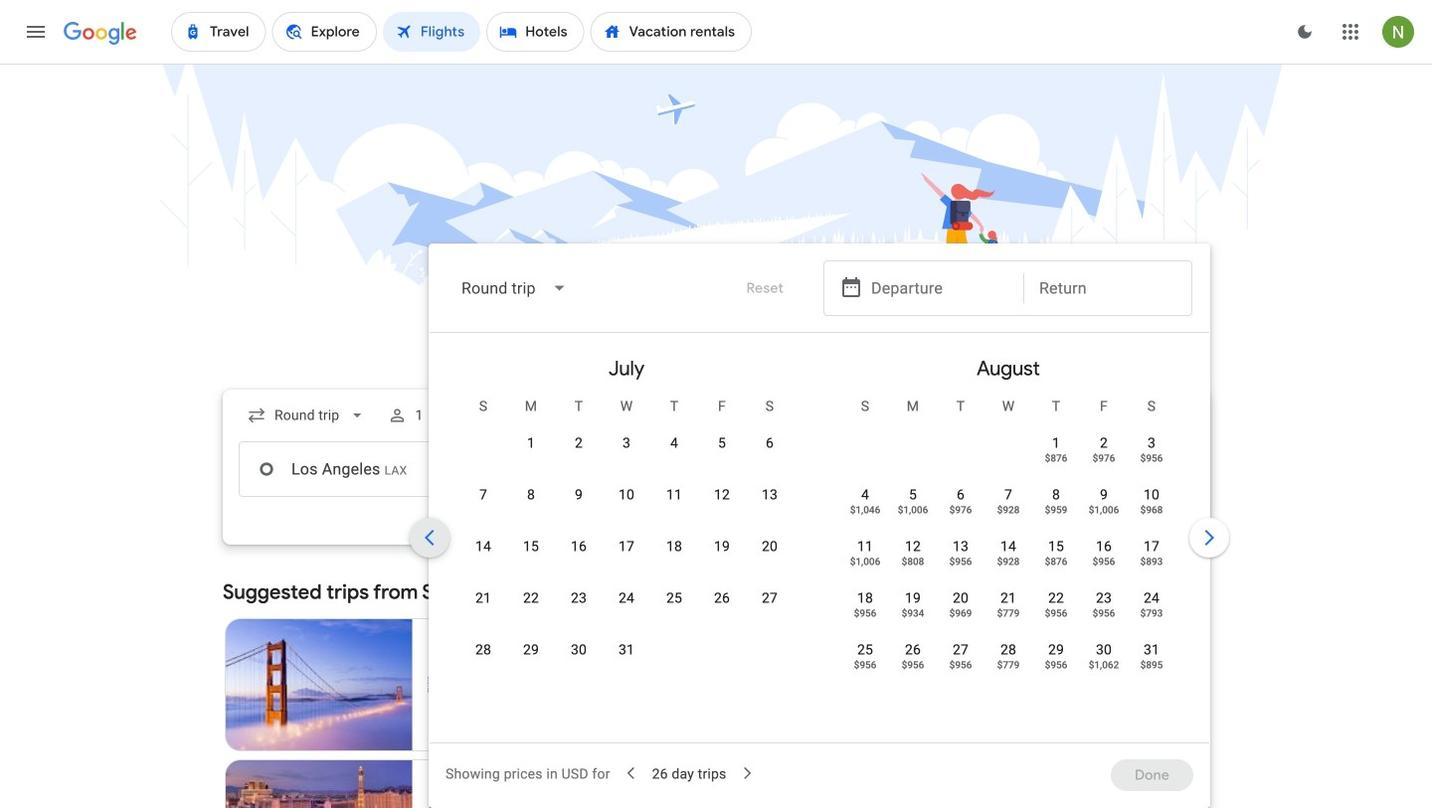 Task type: vqa. For each thing, say whether or not it's contained in the screenshot.
Return text field
yes



Task type: describe. For each thing, give the bounding box(es) containing it.
, 876 us dollars element for the thu, aug 15 element
[[1047, 557, 1070, 567]]

1 return text field from the top
[[1040, 262, 1177, 315]]

sat, jul 27 element
[[764, 589, 780, 609]]

, 895 us dollars element
[[1143, 661, 1166, 671]]

, 956 us dollars element for tue, aug 13 element
[[952, 557, 975, 567]]

2 row group from the left
[[820, 341, 1202, 735]]

2 return text field from the top
[[1040, 443, 1177, 497]]

, 934 us dollars element
[[904, 609, 927, 619]]

, 779 us dollars element for wed, aug 21 element
[[1000, 609, 1022, 619]]

, 956 us dollars element for thu, aug 29 element
[[1047, 661, 1070, 671]]

tue, aug 27 element
[[955, 641, 971, 661]]

row up "wed, jul 24" element
[[462, 528, 796, 585]]

, 969 us dollars element
[[952, 609, 975, 619]]

thu, jul 4 element
[[673, 434, 681, 454]]

, 956 us dollars element for the sat, aug 3 element
[[1143, 454, 1166, 464]]

mon, jul 1 element
[[529, 434, 537, 454]]

, 959 us dollars element
[[1047, 505, 1070, 515]]

mon, jul 15 element
[[525, 537, 541, 557]]

fri, jul 26 element
[[716, 589, 732, 609]]

mon, aug 19 element
[[907, 589, 923, 609]]

fri, jul 12 element
[[716, 486, 732, 505]]

wed, aug 7 element
[[1007, 486, 1015, 505]]

thu, jul 25 element
[[669, 589, 685, 609]]

fri, aug 2 element
[[1102, 434, 1110, 454]]

2 departure text field from the top
[[872, 443, 1009, 497]]

sat, aug 17 element
[[1146, 537, 1162, 557]]

fri, aug 16 element
[[1098, 537, 1115, 557]]

sat, jul 20 element
[[764, 537, 780, 557]]

mon, aug 5 element
[[911, 486, 919, 505]]

tue, aug 13 element
[[955, 537, 971, 557]]

row up wed, jul 31 element
[[462, 580, 796, 637]]

, 956 us dollars element for sun, aug 18 element
[[856, 609, 879, 619]]

sun, aug 4 element
[[864, 486, 872, 505]]

fri, aug 30 element
[[1098, 641, 1115, 661]]

thu, aug 1 element
[[1055, 434, 1063, 454]]

wed, aug 14 element
[[1003, 537, 1019, 557]]

grid inside flight search field
[[438, 341, 1202, 755]]

row up wed, aug 28 element at the right bottom of the page
[[844, 580, 1178, 637]]

, 976 us dollars element for 'tue, aug 6' element at the bottom right of the page
[[952, 505, 975, 515]]

wed, jul 17 element
[[621, 537, 637, 557]]

, 808 us dollars element
[[904, 557, 927, 567]]

row up wed, aug 21 element
[[844, 528, 1178, 585]]

thu, aug 8 element
[[1055, 486, 1063, 505]]

mon, jul 29 element
[[525, 641, 541, 661]]

tue, jul 16 element
[[573, 537, 589, 557]]

row down "mon, jul 22" element
[[462, 632, 653, 689]]

1 departure text field from the top
[[872, 262, 1009, 315]]

sat, aug 24 element
[[1146, 589, 1162, 609]]

main menu image
[[24, 20, 48, 44]]

, 876 us dollars element for thu, aug 1 element
[[1047, 454, 1070, 464]]

wed, jul 31 element
[[621, 641, 637, 661]]

sun, aug 25 element
[[860, 641, 876, 661]]

next image
[[1186, 514, 1234, 562]]



Task type: locate. For each thing, give the bounding box(es) containing it.
sat, aug 3 element
[[1150, 434, 1158, 454]]

wed, aug 21 element
[[1003, 589, 1019, 609]]

none text field inside flight search field
[[239, 442, 519, 498]]

tue, jul 23 element
[[573, 589, 589, 609]]

1 , 779 us dollars element from the top
[[1000, 609, 1022, 619]]

thu, jul 18 element
[[669, 537, 685, 557]]

sun, aug 11 element
[[860, 537, 876, 557]]

0 vertical spatial return text field
[[1040, 262, 1177, 315]]

, 1062 us dollars element
[[1091, 661, 1122, 671]]

row up the wed, jul 17 element
[[462, 477, 796, 533]]

sun, jul 14 element
[[478, 537, 494, 557]]

previous image
[[406, 514, 454, 562]]

tue, aug 6 element
[[959, 486, 967, 505]]

2 , 876 us dollars element from the top
[[1047, 557, 1070, 567]]

2 horizontal spatial , 1006 us dollars element
[[1091, 505, 1122, 515]]

tue, aug 20 element
[[955, 589, 971, 609]]

mon, aug 26 element
[[907, 641, 923, 661]]

0 vertical spatial , 876 us dollars element
[[1047, 454, 1070, 464]]

, 956 us dollars element up fri, aug 23 element at right bottom
[[1095, 557, 1118, 567]]

change appearance image
[[1282, 8, 1329, 56]]

1 horizontal spatial , 976 us dollars element
[[1095, 454, 1118, 464]]

, 1006 us dollars element up fri, aug 16 element
[[1091, 505, 1122, 515]]

row
[[509, 417, 796, 482], [1035, 417, 1178, 482], [462, 477, 796, 533], [844, 477, 1178, 533], [462, 528, 796, 585], [844, 528, 1178, 585], [462, 580, 796, 637], [844, 580, 1178, 637], [462, 632, 653, 689], [844, 632, 1178, 689]]

row down wed, aug 21 element
[[844, 632, 1178, 689]]

1 vertical spatial , 779 us dollars element
[[1000, 661, 1022, 671]]

tue, jul 30 element
[[573, 641, 589, 661]]

sun, jul 28 element
[[478, 641, 494, 661]]

2 , 928 us dollars element from the top
[[1000, 557, 1022, 567]]

1 row group from the left
[[438, 341, 820, 735]]

0 vertical spatial , 976 us dollars element
[[1095, 454, 1118, 464]]

sun, aug 18 element
[[860, 589, 876, 609]]

, 876 us dollars element
[[1047, 454, 1070, 464], [1047, 557, 1070, 567]]

fri, jul 19 element
[[716, 537, 732, 557]]

1 vertical spatial , 928 us dollars element
[[1000, 557, 1022, 567]]

, 876 us dollars element up thu, aug 22 element
[[1047, 557, 1070, 567]]

, 893 us dollars element
[[1143, 557, 1166, 567]]

1 vertical spatial , 976 us dollars element
[[952, 505, 975, 515]]

wed, aug 28 element
[[1003, 641, 1019, 661]]

sat, jul 6 element
[[768, 434, 776, 454]]

, 956 us dollars element right sun, aug 25 element
[[904, 661, 927, 671]]

1 vertical spatial departure text field
[[872, 443, 1009, 497]]

sun, jul 21 element
[[478, 589, 494, 609]]

, 928 us dollars element up wed, aug 14 element in the bottom right of the page
[[1000, 505, 1022, 515]]

, 928 us dollars element for wed, aug 14 element in the bottom right of the page
[[1000, 557, 1022, 567]]

sat, aug 31 element
[[1146, 641, 1162, 661]]

, 956 us dollars element left the , 1062 us dollars element
[[1047, 661, 1070, 671]]

, 956 us dollars element for fri, aug 23 element at right bottom
[[1095, 609, 1118, 619]]

1 horizontal spatial , 1006 us dollars element
[[900, 505, 931, 515]]

row group
[[438, 341, 820, 735], [820, 341, 1202, 735]]

, 1046 us dollars element
[[852, 505, 883, 515]]

tue, jul 2 element
[[577, 434, 585, 454]]

grid
[[438, 341, 1202, 755]]

row up wed, aug 14 element in the bottom right of the page
[[844, 477, 1178, 533]]

, 1006 us dollars element
[[900, 505, 931, 515], [1091, 505, 1122, 515], [852, 557, 883, 567]]

, 956 us dollars element for tue, aug 27 element
[[952, 661, 975, 671]]

, 956 us dollars element up tue, aug 20 element
[[952, 557, 975, 567]]

row up fri, aug 9 element
[[1035, 417, 1178, 482]]

thu, aug 15 element
[[1051, 537, 1067, 557]]

sat, jul 13 element
[[764, 486, 780, 505]]

, 956 us dollars element up sat, aug 10 element
[[1143, 454, 1166, 464]]

sun, jul 7 element
[[482, 486, 490, 505]]

thu, jul 11 element
[[669, 486, 685, 505]]

, 956 us dollars element
[[1143, 454, 1166, 464], [952, 557, 975, 567], [1095, 557, 1118, 567], [856, 609, 879, 619], [1047, 609, 1070, 619], [1095, 609, 1118, 619], [856, 661, 879, 671], [904, 661, 927, 671], [952, 661, 975, 671], [1047, 661, 1070, 671]]

, 1006 us dollars element for fri, aug 9 element
[[1091, 505, 1122, 515]]

, 956 us dollars element up thu, aug 29 element
[[1047, 609, 1070, 619]]

, 928 us dollars element up wed, aug 21 element
[[1000, 557, 1022, 567]]

, 876 us dollars element up thu, aug 8 element
[[1047, 454, 1070, 464]]

wed, jul 10 element
[[621, 486, 637, 505]]

, 1006 us dollars element for "mon, aug 5" "element"
[[900, 505, 931, 515]]

1 , 928 us dollars element from the top
[[1000, 505, 1022, 515]]

, 976 us dollars element up fri, aug 9 element
[[1095, 454, 1118, 464]]

, 976 us dollars element up tue, aug 13 element
[[952, 505, 975, 515]]

0 vertical spatial departure text field
[[872, 262, 1009, 315]]

thu, aug 29 element
[[1051, 641, 1067, 661]]

, 793 us dollars element
[[1143, 609, 1166, 619]]

mon, jul 22 element
[[525, 589, 541, 609]]

fri, aug 9 element
[[1102, 486, 1110, 505]]

0 horizontal spatial , 1006 us dollars element
[[852, 557, 883, 567]]

Departure text field
[[872, 262, 1009, 315], [872, 443, 1009, 497]]

0 vertical spatial , 928 us dollars element
[[1000, 505, 1022, 515]]

tue, jul 9 element
[[577, 486, 585, 505]]

2 , 779 us dollars element from the top
[[1000, 661, 1022, 671]]

Flight search field
[[207, 244, 1234, 809]]

, 956 us dollars element for mon, aug 26 element
[[904, 661, 927, 671]]

wed, jul 24 element
[[621, 589, 637, 609]]

thu, aug 22 element
[[1051, 589, 1067, 609]]

, 956 us dollars element for fri, aug 16 element
[[1095, 557, 1118, 567]]

, 779 us dollars element
[[1000, 609, 1022, 619], [1000, 661, 1022, 671]]

mon, jul 8 element
[[529, 486, 537, 505]]

, 956 us dollars element for thu, aug 22 element
[[1047, 609, 1070, 619]]

mon, aug 12 element
[[907, 537, 923, 557]]

, 779 us dollars element up wed, aug 28 element at the right bottom of the page
[[1000, 609, 1022, 619]]

None field
[[446, 265, 584, 312], [239, 398, 375, 434], [446, 265, 584, 312], [239, 398, 375, 434]]

, 956 us dollars element left wed, aug 28 element at the right bottom of the page
[[952, 661, 975, 671]]

0 horizontal spatial , 976 us dollars element
[[952, 505, 975, 515]]

, 976 us dollars element for fri, aug 2 element
[[1095, 454, 1118, 464]]

, 928 us dollars element for wed, aug 7 element
[[1000, 505, 1022, 515]]

suggested trips from santa barbara region
[[223, 569, 1210, 809]]

, 956 us dollars element up sun, aug 25 element
[[856, 609, 879, 619]]

, 779 us dollars element right tue, aug 27 element
[[1000, 661, 1022, 671]]

, 956 us dollars element for sun, aug 25 element
[[856, 661, 879, 671]]

, 1006 us dollars element up mon, aug 12 'element'
[[900, 505, 931, 515]]

, 968 us dollars element
[[1143, 505, 1166, 515]]

, 1006 us dollars element for sun, aug 11 element
[[852, 557, 883, 567]]

1 vertical spatial , 876 us dollars element
[[1047, 557, 1070, 567]]

row up wed, jul 10 'element'
[[509, 417, 796, 482]]

, 1006 us dollars element up sun, aug 18 element
[[852, 557, 883, 567]]

fri, jul 5 element
[[720, 434, 728, 454]]

, 779 us dollars element for wed, aug 28 element at the right bottom of the page
[[1000, 661, 1022, 671]]

, 956 us dollars element up fri, aug 30 'element' at right
[[1095, 609, 1118, 619]]

Return text field
[[1040, 262, 1177, 315], [1040, 443, 1177, 497]]

fri, aug 23 element
[[1098, 589, 1115, 609]]

None text field
[[239, 442, 519, 498]]

sat, aug 10 element
[[1146, 486, 1162, 505]]

1 vertical spatial return text field
[[1040, 443, 1177, 497]]

0 vertical spatial , 779 us dollars element
[[1000, 609, 1022, 619]]

, 928 us dollars element
[[1000, 505, 1022, 515], [1000, 557, 1022, 567]]

wed, jul 3 element
[[625, 434, 633, 454]]

, 976 us dollars element
[[1095, 454, 1118, 464], [952, 505, 975, 515]]

1 , 876 us dollars element from the top
[[1047, 454, 1070, 464]]

, 956 us dollars element left mon, aug 26 element
[[856, 661, 879, 671]]



